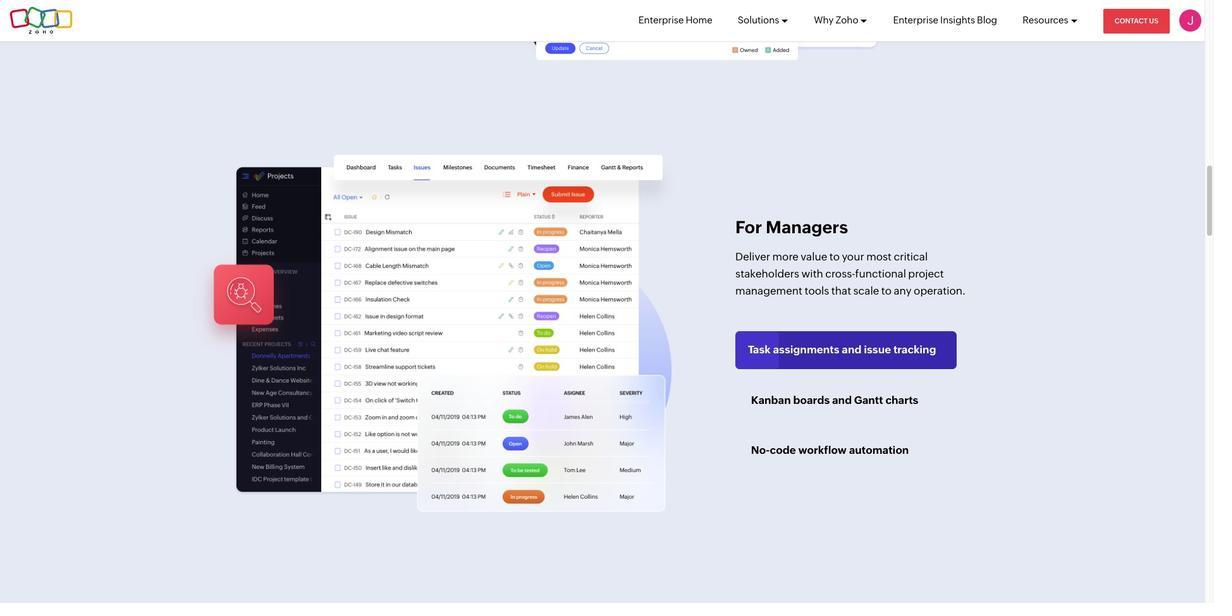 Task type: locate. For each thing, give the bounding box(es) containing it.
why
[[814, 15, 834, 25]]

0 vertical spatial to
[[830, 250, 840, 263]]

contact
[[1115, 17, 1148, 25]]

0 horizontal spatial enterprise
[[639, 15, 684, 25]]

home
[[686, 15, 713, 25]]

stakeholders
[[736, 267, 799, 280]]

granular access management image
[[530, 0, 972, 62], [536, 37, 798, 60]]

enterprise home
[[639, 15, 713, 25]]

to
[[830, 250, 840, 263], [881, 285, 892, 297]]

enterprise insights blog
[[893, 15, 997, 25]]

james peterson image
[[1179, 9, 1202, 32]]

your
[[842, 250, 864, 263]]

task assignments and issue tracking image
[[232, 155, 675, 526], [334, 155, 662, 180]]

1 vertical spatial to
[[881, 285, 892, 297]]

to up cross-
[[830, 250, 840, 263]]

enterprise for enterprise insights blog
[[893, 15, 938, 25]]

kanban
[[751, 394, 791, 406]]

task assignments and issue tracking
[[748, 343, 936, 356]]

and left 'gantt'
[[832, 394, 852, 406]]

critical
[[894, 250, 928, 263]]

charts
[[886, 394, 919, 406]]

assignments
[[773, 343, 840, 356]]

1 horizontal spatial enterprise
[[893, 15, 938, 25]]

tools
[[805, 285, 829, 297]]

enterprise left insights at the top right of the page
[[893, 15, 938, 25]]

that
[[831, 285, 851, 297]]

contact us link
[[1103, 9, 1170, 34]]

enterprise left home
[[639, 15, 684, 25]]

2 enterprise from the left
[[893, 15, 938, 25]]

automation
[[849, 444, 909, 457]]

and
[[842, 343, 862, 356], [832, 394, 852, 406]]

with
[[802, 267, 823, 280]]

us
[[1149, 17, 1159, 25]]

to left any
[[881, 285, 892, 297]]

gantt
[[854, 394, 883, 406]]

insights
[[940, 15, 975, 25]]

more
[[772, 250, 799, 263]]

for
[[736, 218, 762, 237]]

and left issue
[[842, 343, 862, 356]]

2 task assignments and issue tracking image from the left
[[334, 155, 662, 180]]

resources
[[1023, 15, 1069, 25]]

issue
[[864, 343, 891, 356]]

1 horizontal spatial to
[[881, 285, 892, 297]]

no-
[[751, 444, 770, 457]]

contact us
[[1115, 17, 1159, 25]]

solutions
[[738, 15, 779, 25]]

1 task assignments and issue tracking image from the left
[[232, 155, 675, 526]]

tracking
[[893, 343, 936, 356]]

1 vertical spatial and
[[832, 394, 852, 406]]

project
[[908, 267, 944, 280]]

0 vertical spatial and
[[842, 343, 862, 356]]

enterprise
[[639, 15, 684, 25], [893, 15, 938, 25]]

1 enterprise from the left
[[639, 15, 684, 25]]

why zoho
[[814, 15, 858, 25]]

managers
[[766, 218, 848, 237]]



Task type: vqa. For each thing, say whether or not it's contained in the screenshot.
Enterprise related to Enterprise Home
yes



Task type: describe. For each thing, give the bounding box(es) containing it.
enterprise for enterprise home
[[639, 15, 684, 25]]

kanban boards and gantt charts
[[751, 394, 919, 406]]

enterprise home link
[[639, 0, 713, 40]]

scale
[[853, 285, 879, 297]]

deliver
[[736, 250, 770, 263]]

boards
[[793, 394, 830, 406]]

deliver more value to your most critical stakeholders with cross-functional project management tools that scale to any operation.
[[736, 250, 966, 297]]

most
[[866, 250, 892, 263]]

zoho
[[836, 15, 858, 25]]

zoho enterprise logo image
[[9, 7, 73, 34]]

functional
[[855, 267, 906, 280]]

management
[[736, 285, 802, 297]]

0 horizontal spatial to
[[830, 250, 840, 263]]

value
[[801, 250, 827, 263]]

enterprise insights blog link
[[893, 0, 997, 40]]

and for issue
[[842, 343, 862, 356]]

no-code workflow automation
[[751, 444, 909, 457]]

operation.
[[914, 285, 966, 297]]

for managers
[[736, 218, 848, 237]]

blog
[[977, 15, 997, 25]]

and for gantt
[[832, 394, 852, 406]]

code
[[770, 444, 796, 457]]

any
[[894, 285, 912, 297]]

workflow
[[798, 444, 847, 457]]

task
[[748, 343, 771, 356]]

cross-
[[825, 267, 855, 280]]



